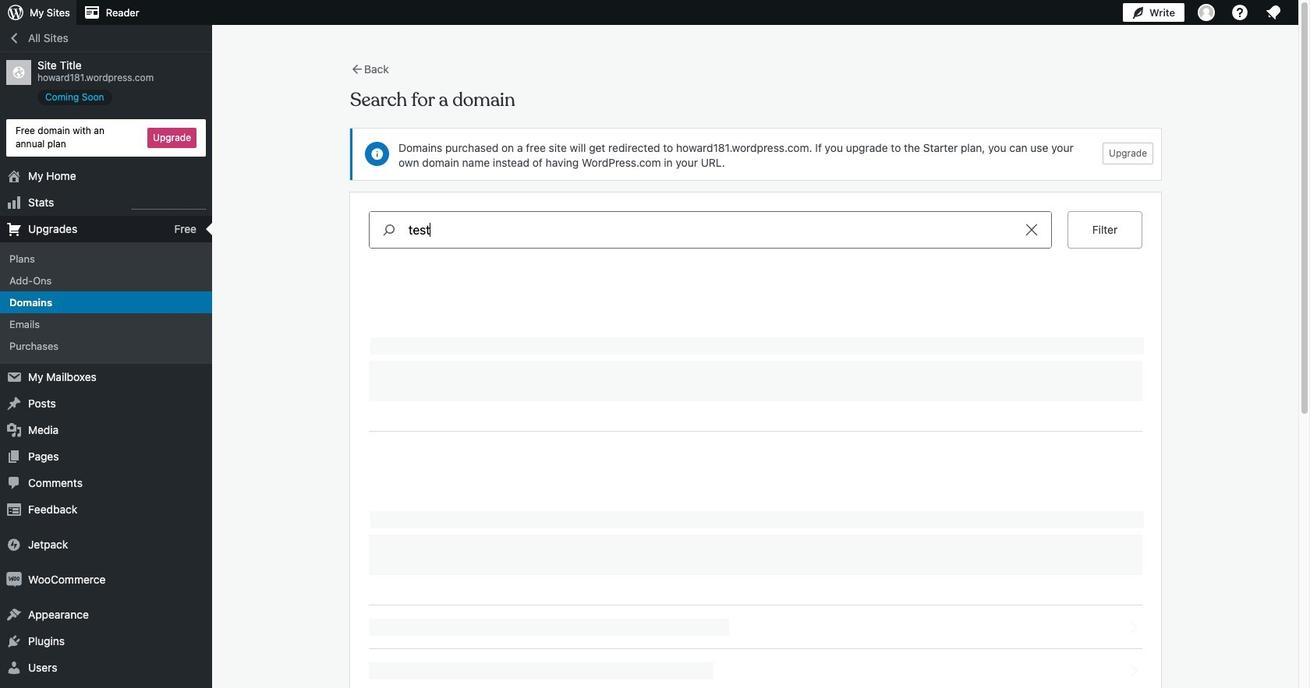 Task type: describe. For each thing, give the bounding box(es) containing it.
What would you like your domain name to be? search field
[[409, 212, 1012, 248]]

manage your notifications image
[[1264, 3, 1283, 22]]

open search image
[[370, 221, 409, 239]]

close search image
[[1012, 221, 1051, 239]]

2 img image from the top
[[6, 572, 22, 588]]

help image
[[1231, 3, 1249, 22]]

highest hourly views 0 image
[[132, 199, 206, 209]]



Task type: vqa. For each thing, say whether or not it's contained in the screenshot.
the bottommost img
yes



Task type: locate. For each thing, give the bounding box(es) containing it.
0 vertical spatial img image
[[6, 537, 22, 553]]

my profile image
[[1198, 4, 1215, 21]]

img image
[[6, 537, 22, 553], [6, 572, 22, 588]]

1 vertical spatial img image
[[6, 572, 22, 588]]

1 img image from the top
[[6, 537, 22, 553]]

None search field
[[369, 211, 1052, 249]]



